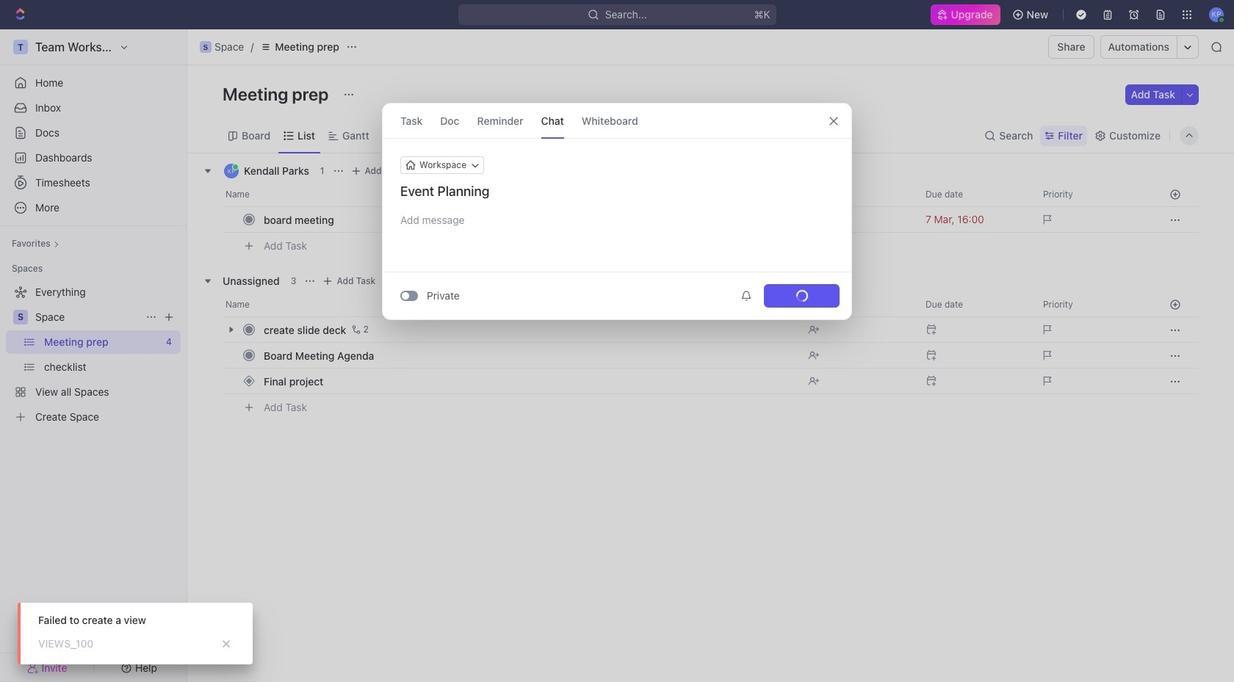 Task type: vqa. For each thing, say whether or not it's contained in the screenshot.
the bottom Space, , element
yes



Task type: locate. For each thing, give the bounding box(es) containing it.
0 horizontal spatial space, , element
[[13, 310, 28, 325]]

space, , element
[[200, 41, 212, 53], [13, 310, 28, 325]]

1 vertical spatial space, , element
[[13, 310, 28, 325]]

sidebar navigation
[[0, 29, 187, 682]]

space, , element inside sidebar "navigation"
[[13, 310, 28, 325]]

dialog
[[382, 103, 852, 320]]

1 horizontal spatial space, , element
[[200, 41, 212, 53]]

Name this Chat... field
[[383, 183, 851, 201]]



Task type: describe. For each thing, give the bounding box(es) containing it.
0 vertical spatial space, , element
[[200, 41, 212, 53]]

invite user image
[[27, 661, 39, 675]]



